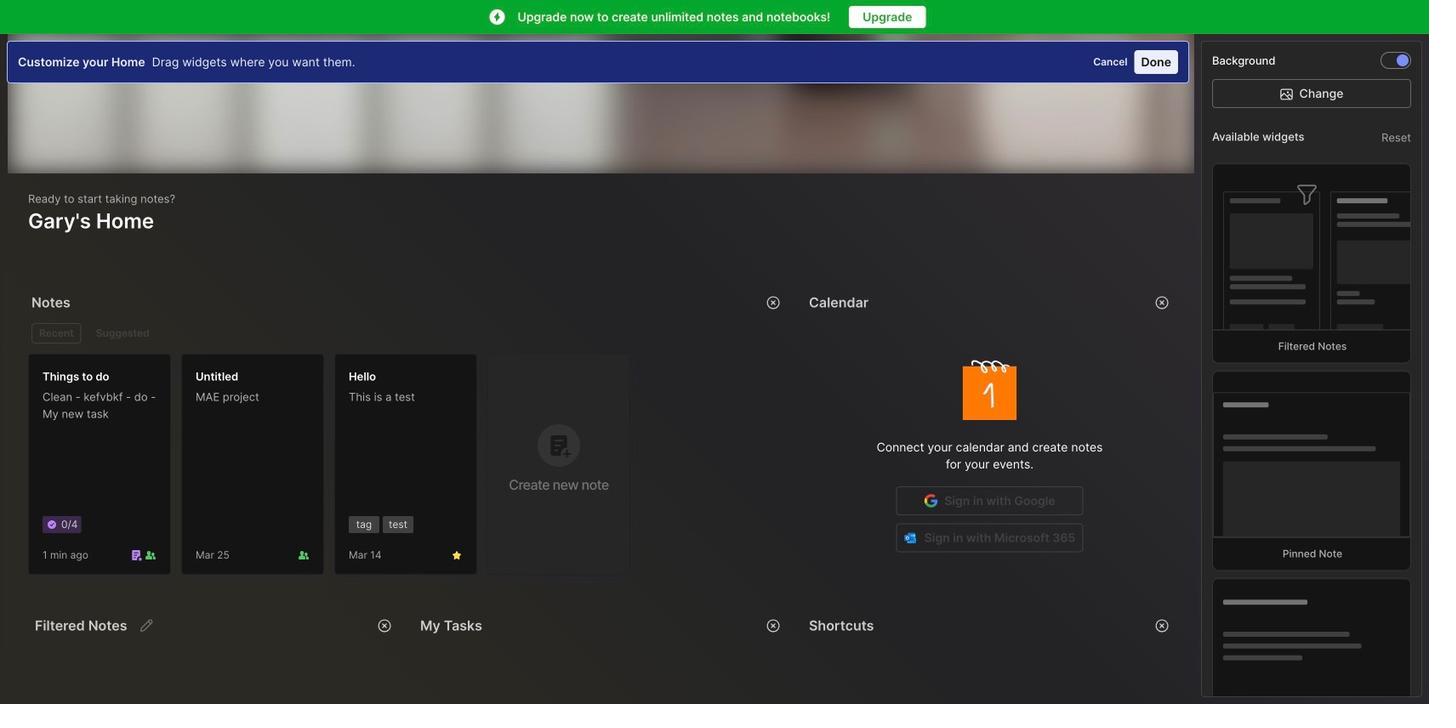 Task type: locate. For each thing, give the bounding box(es) containing it.
edit widget title image
[[138, 618, 155, 635]]



Task type: describe. For each thing, give the bounding box(es) containing it.
background image
[[1397, 54, 1409, 66]]



Task type: vqa. For each thing, say whether or not it's contained in the screenshot.
It
no



